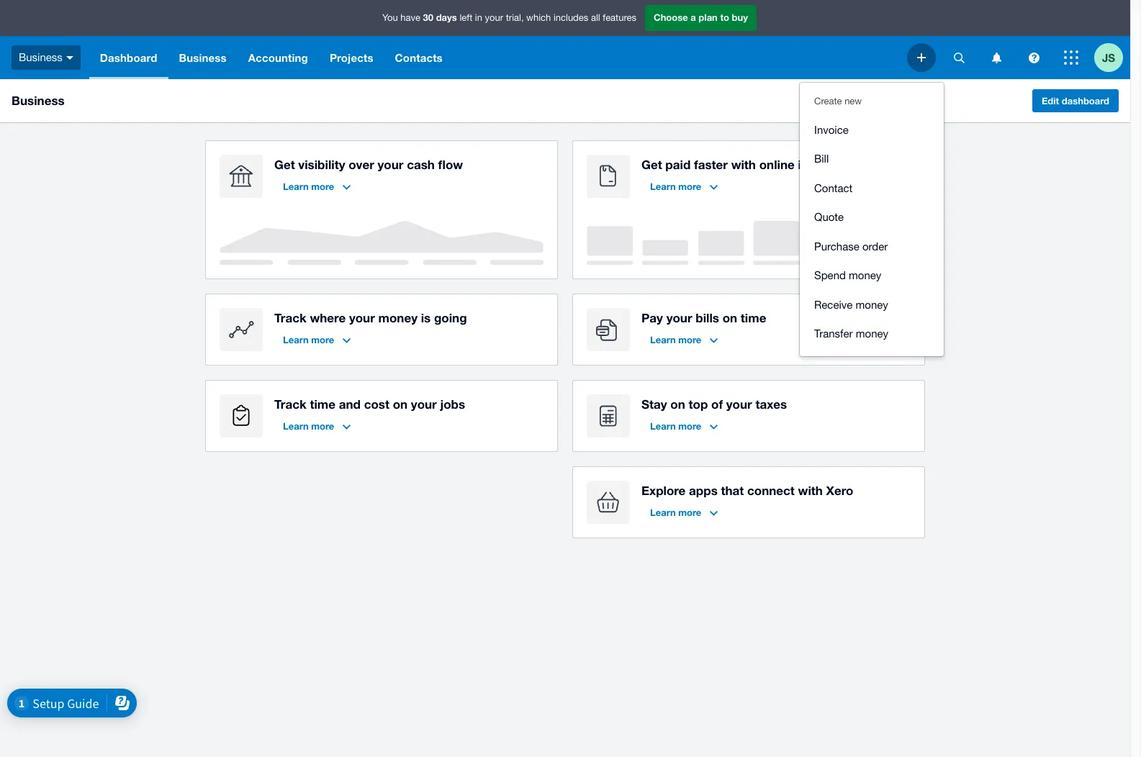 Task type: vqa. For each thing, say whether or not it's contained in the screenshot.
the Learn more
yes



Task type: describe. For each thing, give the bounding box(es) containing it.
business button
[[0, 36, 89, 79]]

more for visibility
[[311, 181, 334, 192]]

more for apps
[[679, 507, 702, 519]]

banking icon image
[[220, 155, 263, 198]]

contacts button
[[384, 36, 454, 79]]

trial,
[[506, 12, 524, 23]]

jobs
[[440, 397, 465, 412]]

accounting
[[248, 51, 308, 64]]

track time and cost on your jobs
[[274, 397, 465, 412]]

learn for on
[[650, 421, 676, 432]]

purchase order
[[814, 240, 888, 252]]

learn more for apps
[[650, 507, 702, 519]]

pay
[[642, 310, 663, 326]]

learn more button for on
[[642, 415, 727, 438]]

more for on
[[679, 421, 702, 432]]

over
[[349, 157, 374, 172]]

connect
[[748, 483, 795, 498]]

projects
[[330, 51, 373, 64]]

js button
[[1095, 36, 1131, 79]]

choose a plan to buy
[[654, 12, 748, 23]]

taxes
[[756, 397, 787, 412]]

learn more button for paid
[[642, 175, 727, 198]]

learn for visibility
[[283, 181, 309, 192]]

1 vertical spatial time
[[310, 397, 336, 412]]

1 horizontal spatial time
[[741, 310, 767, 326]]

contact link
[[800, 174, 944, 203]]

stay on top of your taxes
[[642, 397, 787, 412]]

online
[[760, 157, 795, 172]]

business button
[[168, 36, 237, 79]]

transfer money
[[814, 328, 889, 340]]

money left is
[[378, 310, 418, 326]]

a
[[691, 12, 696, 23]]

1 horizontal spatial on
[[671, 397, 685, 412]]

cash
[[407, 157, 435, 172]]

invoices preview bar graph image
[[587, 221, 911, 265]]

learn more for paid
[[650, 181, 702, 192]]

apps
[[689, 483, 718, 498]]

top
[[689, 397, 708, 412]]

more for where
[[311, 334, 334, 346]]

features
[[603, 12, 637, 23]]

get for get visibility over your cash flow
[[274, 157, 295, 172]]

your right pay
[[667, 310, 692, 326]]

get paid faster with online invoices
[[642, 157, 846, 172]]

explore apps that connect with xero
[[642, 483, 854, 498]]

spend money
[[814, 269, 882, 282]]

spend
[[814, 269, 846, 282]]

contact
[[814, 182, 853, 194]]

your right "of"
[[726, 397, 752, 412]]

accounting button
[[237, 36, 319, 79]]

list box inside banner
[[800, 83, 944, 356]]

invoice
[[814, 124, 849, 136]]

0 horizontal spatial on
[[393, 397, 408, 412]]

going
[[434, 310, 467, 326]]

to
[[720, 12, 729, 23]]

receive money
[[814, 298, 889, 311]]

learn for your
[[650, 334, 676, 346]]

bill link
[[800, 145, 944, 174]]

bills icon image
[[587, 308, 630, 351]]

track for track where your money is going
[[274, 310, 307, 326]]

have
[[401, 12, 421, 23]]

transfer
[[814, 328, 853, 340]]

learn for paid
[[650, 181, 676, 192]]

quote
[[814, 211, 844, 223]]

explore
[[642, 483, 686, 498]]

business inside popup button
[[19, 51, 63, 63]]

all
[[591, 12, 600, 23]]

learn more for time
[[283, 421, 334, 432]]

dashboard
[[100, 51, 157, 64]]

track where your money is going
[[274, 310, 467, 326]]

purchase
[[814, 240, 860, 252]]

edit
[[1042, 95, 1059, 107]]

projects icon image
[[220, 395, 263, 438]]

that
[[721, 483, 744, 498]]



Task type: locate. For each thing, give the bounding box(es) containing it.
business inside dropdown button
[[179, 51, 227, 64]]

money down spend money link
[[856, 298, 889, 311]]

track left where
[[274, 310, 307, 326]]

learn more down track time and cost on your jobs
[[283, 421, 334, 432]]

track for track time and cost on your jobs
[[274, 397, 307, 412]]

left
[[460, 12, 473, 23]]

get for get paid faster with online invoices
[[642, 157, 662, 172]]

your inside you have 30 days left in your trial, which includes all features
[[485, 12, 503, 23]]

learn down pay
[[650, 334, 676, 346]]

svg image inside business popup button
[[66, 56, 73, 60]]

edit dashboard button
[[1033, 89, 1119, 112]]

more down paid at top right
[[679, 181, 702, 192]]

invoice link
[[800, 116, 944, 145]]

receive money link
[[800, 291, 944, 320]]

on right cost
[[393, 397, 408, 412]]

learn more button down and
[[274, 415, 360, 438]]

more for paid
[[679, 181, 702, 192]]

learn more down where
[[283, 334, 334, 346]]

more down apps
[[679, 507, 702, 519]]

svg image left js
[[1064, 50, 1079, 65]]

learn more down paid at top right
[[650, 181, 702, 192]]

more down pay your bills on time
[[679, 334, 702, 346]]

js
[[1103, 51, 1116, 64]]

your right over
[[378, 157, 404, 172]]

your right in
[[485, 12, 503, 23]]

learn more button for time
[[274, 415, 360, 438]]

2 horizontal spatial on
[[723, 310, 738, 326]]

contacts
[[395, 51, 443, 64]]

money for receive money
[[856, 298, 889, 311]]

navigation containing dashboard
[[89, 36, 907, 79]]

learn more for on
[[650, 421, 702, 432]]

more for time
[[311, 421, 334, 432]]

days
[[436, 12, 457, 23]]

spend money link
[[800, 261, 944, 291]]

cost
[[364, 397, 390, 412]]

with left the 'xero'
[[798, 483, 823, 498]]

30
[[423, 12, 434, 23]]

svg image
[[954, 52, 965, 63], [992, 52, 1001, 63], [1029, 52, 1040, 63], [917, 53, 926, 62]]

svg image left dashboard 'link'
[[66, 56, 73, 60]]

pay your bills on time
[[642, 310, 767, 326]]

learn more button down pay your bills on time
[[642, 328, 727, 351]]

learn more for where
[[283, 334, 334, 346]]

2 track from the top
[[274, 397, 307, 412]]

bills
[[696, 310, 719, 326]]

get left paid at top right
[[642, 157, 662, 172]]

more down track time and cost on your jobs
[[311, 421, 334, 432]]

business
[[19, 51, 63, 63], [179, 51, 227, 64], [12, 93, 65, 108]]

create
[[814, 96, 842, 107]]

dashboard
[[1062, 95, 1110, 107]]

order
[[863, 240, 888, 252]]

learn more button for apps
[[642, 501, 727, 524]]

taxes icon image
[[587, 395, 630, 438]]

time left and
[[310, 397, 336, 412]]

1 track from the top
[[274, 310, 307, 326]]

invoices icon image
[[587, 155, 630, 198]]

0 horizontal spatial get
[[274, 157, 295, 172]]

more down "top"
[[679, 421, 702, 432]]

learn more for visibility
[[283, 181, 334, 192]]

banking preview line graph image
[[220, 221, 544, 265]]

xero
[[826, 483, 854, 498]]

learn more
[[283, 181, 334, 192], [650, 181, 702, 192], [283, 334, 334, 346], [650, 334, 702, 346], [283, 421, 334, 432], [650, 421, 702, 432], [650, 507, 702, 519]]

track right projects icon
[[274, 397, 307, 412]]

invoices
[[798, 157, 846, 172]]

more down where
[[311, 334, 334, 346]]

0 vertical spatial with
[[731, 157, 756, 172]]

with right the faster
[[731, 157, 756, 172]]

of
[[711, 397, 723, 412]]

on right bills
[[723, 310, 738, 326]]

learn more button down "top"
[[642, 415, 727, 438]]

navigation
[[89, 36, 907, 79]]

you have 30 days left in your trial, which includes all features
[[382, 12, 637, 23]]

more for your
[[679, 334, 702, 346]]

learn more down explore
[[650, 507, 702, 519]]

list box
[[800, 83, 944, 356]]

learn down paid at top right
[[650, 181, 676, 192]]

list box containing invoice
[[800, 83, 944, 356]]

money for spend money
[[849, 269, 882, 282]]

is
[[421, 310, 431, 326]]

banner
[[0, 0, 1131, 356]]

learn more button for visibility
[[274, 175, 360, 198]]

money
[[849, 269, 882, 282], [856, 298, 889, 311], [378, 310, 418, 326], [856, 328, 889, 340]]

learn
[[283, 181, 309, 192], [650, 181, 676, 192], [283, 334, 309, 346], [650, 334, 676, 346], [283, 421, 309, 432], [650, 421, 676, 432], [650, 507, 676, 519]]

learn more down visibility at top
[[283, 181, 334, 192]]

learn more button
[[274, 175, 360, 198], [642, 175, 727, 198], [274, 328, 360, 351], [642, 328, 727, 351], [274, 415, 360, 438], [642, 415, 727, 438], [642, 501, 727, 524]]

create new
[[814, 96, 862, 107]]

1 horizontal spatial svg image
[[1064, 50, 1079, 65]]

learn down visibility at top
[[283, 181, 309, 192]]

on left "top"
[[671, 397, 685, 412]]

1 vertical spatial track
[[274, 397, 307, 412]]

get left visibility at top
[[274, 157, 295, 172]]

edit dashboard
[[1042, 95, 1110, 107]]

stay
[[642, 397, 667, 412]]

where
[[310, 310, 346, 326]]

dashboard link
[[89, 36, 168, 79]]

new
[[845, 96, 862, 107]]

2 get from the left
[[642, 157, 662, 172]]

1 horizontal spatial get
[[642, 157, 662, 172]]

create new group
[[800, 108, 944, 356]]

track money icon image
[[220, 308, 263, 351]]

learn more down stay
[[650, 421, 702, 432]]

banner containing js
[[0, 0, 1131, 356]]

quote link
[[800, 203, 944, 232]]

receive
[[814, 298, 853, 311]]

choose
[[654, 12, 688, 23]]

0 horizontal spatial with
[[731, 157, 756, 172]]

which
[[527, 12, 551, 23]]

0 vertical spatial time
[[741, 310, 767, 326]]

get visibility over your cash flow
[[274, 157, 463, 172]]

paid
[[666, 157, 691, 172]]

in
[[475, 12, 482, 23]]

learn more button for your
[[642, 328, 727, 351]]

learn down explore
[[650, 507, 676, 519]]

bill
[[814, 153, 829, 165]]

your left jobs
[[411, 397, 437, 412]]

with
[[731, 157, 756, 172], [798, 483, 823, 498]]

and
[[339, 397, 361, 412]]

1 vertical spatial with
[[798, 483, 823, 498]]

learn more for your
[[650, 334, 702, 346]]

money down "purchase order" link
[[849, 269, 882, 282]]

track
[[274, 310, 307, 326], [274, 397, 307, 412]]

money for transfer money
[[856, 328, 889, 340]]

faster
[[694, 157, 728, 172]]

your
[[485, 12, 503, 23], [378, 157, 404, 172], [349, 310, 375, 326], [667, 310, 692, 326], [411, 397, 437, 412], [726, 397, 752, 412]]

time right bills
[[741, 310, 767, 326]]

learn for where
[[283, 334, 309, 346]]

learn more button for where
[[274, 328, 360, 351]]

your right where
[[349, 310, 375, 326]]

more down visibility at top
[[311, 181, 334, 192]]

learn for time
[[283, 421, 309, 432]]

0 horizontal spatial svg image
[[66, 56, 73, 60]]

purchase order link
[[800, 232, 944, 261]]

plan
[[699, 12, 718, 23]]

1 horizontal spatial with
[[798, 483, 823, 498]]

get
[[274, 157, 295, 172], [642, 157, 662, 172]]

learn down stay
[[650, 421, 676, 432]]

learn more button down apps
[[642, 501, 727, 524]]

learn more button down where
[[274, 328, 360, 351]]

includes
[[554, 12, 589, 23]]

flow
[[438, 157, 463, 172]]

learn more down pay
[[650, 334, 702, 346]]

money down receive money link
[[856, 328, 889, 340]]

add-ons icon image
[[587, 481, 630, 524]]

buy
[[732, 12, 748, 23]]

1 get from the left
[[274, 157, 295, 172]]

learn more button down paid at top right
[[642, 175, 727, 198]]

learn more button down visibility at top
[[274, 175, 360, 198]]

0 vertical spatial track
[[274, 310, 307, 326]]

navigation inside banner
[[89, 36, 907, 79]]

learn right projects icon
[[283, 421, 309, 432]]

learn right track money icon at the left of page
[[283, 334, 309, 346]]

you
[[382, 12, 398, 23]]

transfer money link
[[800, 320, 944, 349]]

projects button
[[319, 36, 384, 79]]

0 horizontal spatial time
[[310, 397, 336, 412]]

time
[[741, 310, 767, 326], [310, 397, 336, 412]]

on
[[723, 310, 738, 326], [393, 397, 408, 412], [671, 397, 685, 412]]

svg image
[[1064, 50, 1079, 65], [66, 56, 73, 60]]

visibility
[[298, 157, 345, 172]]

learn for apps
[[650, 507, 676, 519]]



